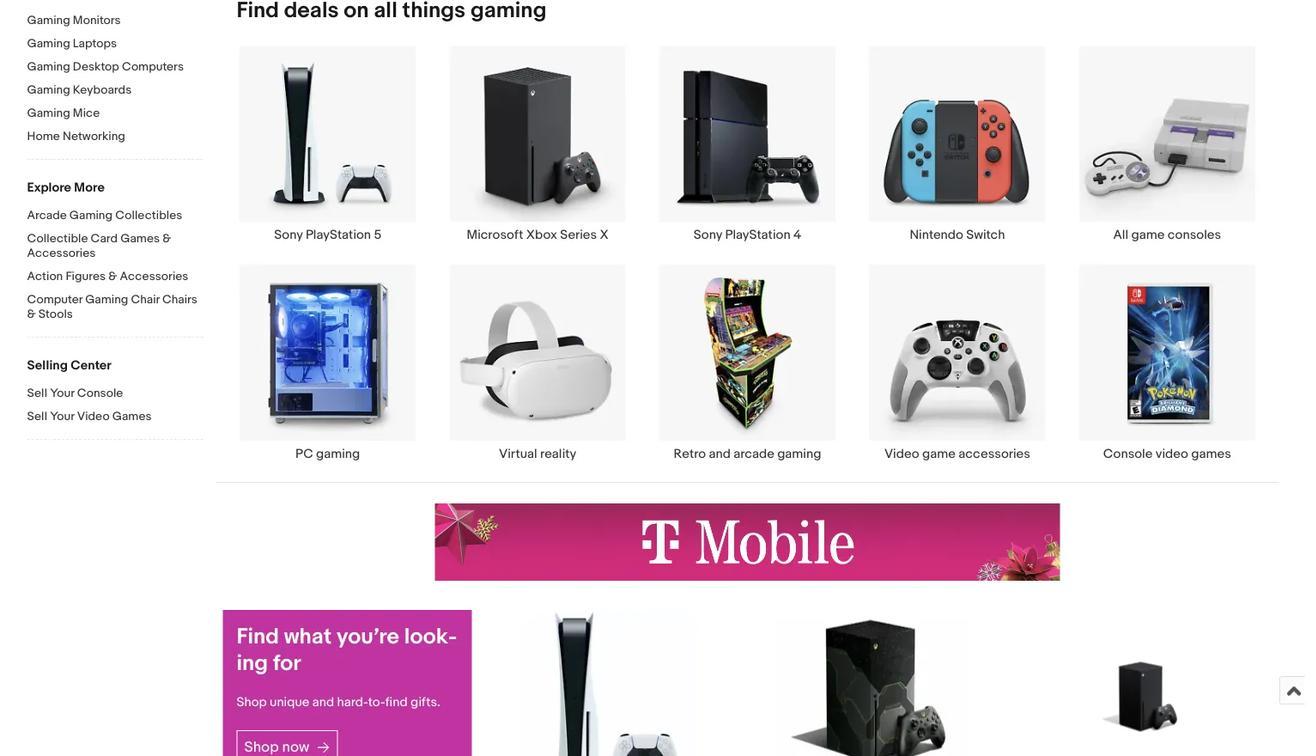 Task type: describe. For each thing, give the bounding box(es) containing it.
console video games link
[[1063, 263, 1273, 461]]

gaming keyboards link
[[27, 82, 203, 99]]

home
[[27, 129, 60, 143]]

microsoft xbox series x link
[[433, 45, 643, 243]]

shop now
[[244, 738, 310, 756]]

gifts.
[[411, 694, 441, 709]]

consoles
[[1168, 227, 1222, 243]]

video
[[1156, 446, 1189, 461]]

find what you're looking for
[[237, 624, 457, 677]]

video game accessories
[[885, 446, 1031, 461]]

nintendo switch
[[910, 227, 1006, 243]]

pc gaming link
[[223, 263, 433, 461]]

action figures & accessories link
[[27, 269, 203, 285]]

0 vertical spatial accessories
[[27, 246, 96, 260]]

nintendo
[[910, 227, 964, 243]]

list containing sony playstation 5
[[216, 45, 1280, 482]]

explore more
[[27, 180, 105, 195]]

reality
[[540, 446, 577, 461]]

game for all
[[1132, 227, 1165, 243]]

collectible
[[27, 231, 88, 246]]

computers
[[122, 59, 184, 74]]

laptops
[[73, 36, 117, 51]]

shop now link
[[237, 730, 338, 756]]

gaming inside pc gaming link
[[316, 446, 360, 461]]

video inside sell your console sell your video games
[[77, 409, 110, 424]]

computer
[[27, 292, 82, 307]]

microsoft xbox series x
[[467, 227, 609, 243]]

unique
[[270, 694, 310, 709]]

arcade gaming collectibles collectible card games & accessories action figures & accessories computer gaming chair chairs & stools
[[27, 208, 198, 321]]

retro and arcade gaming link
[[643, 263, 853, 461]]

advertisement region
[[435, 503, 1061, 581]]

desktop
[[73, 59, 119, 74]]

shop for shop now
[[244, 738, 279, 756]]

looking
[[237, 624, 457, 677]]

switch
[[967, 227, 1006, 243]]

gaming monitors gaming laptops gaming desktop computers gaming keyboards gaming mice home networking
[[27, 13, 184, 143]]

chairs
[[162, 292, 198, 307]]

5
[[374, 227, 382, 243]]

4
[[794, 227, 802, 243]]

home networking link
[[27, 129, 203, 145]]

playstation for 5
[[306, 227, 371, 243]]

nintendo switch link
[[853, 45, 1063, 243]]

0 horizontal spatial &
[[27, 307, 36, 321]]

sony for sony playstation 5
[[274, 227, 303, 243]]

hard-
[[337, 694, 368, 709]]

retro and arcade gaming
[[674, 446, 822, 461]]

sony playstation 5 link
[[223, 45, 433, 243]]

explore
[[27, 180, 71, 195]]

sony playstation 4
[[694, 227, 802, 243]]

sony playstation 4 link
[[643, 45, 853, 243]]

now
[[282, 738, 310, 756]]

2 your from the top
[[50, 409, 74, 424]]

selling center
[[27, 357, 112, 373]]

virtual
[[499, 446, 538, 461]]

more
[[74, 180, 105, 195]]

games inside sell your console sell your video games
[[112, 409, 152, 424]]

selling
[[27, 357, 68, 373]]

sony playstation 5
[[274, 227, 382, 243]]

all game consoles
[[1114, 227, 1222, 243]]

1 vertical spatial accessories
[[120, 269, 189, 284]]

arcade
[[734, 446, 775, 461]]

sell your video games link
[[27, 409, 203, 425]]

what
[[284, 624, 332, 650]]



Task type: locate. For each thing, give the bounding box(es) containing it.
1 horizontal spatial game
[[1132, 227, 1165, 243]]

playstation
[[306, 227, 371, 243], [726, 227, 791, 243]]

playstation left the 5
[[306, 227, 371, 243]]

0 horizontal spatial video
[[77, 409, 110, 424]]

xbox series x (certified refurbished) image
[[1045, 641, 1238, 750]]

series
[[560, 227, 597, 243]]

video
[[77, 409, 110, 424], [885, 446, 920, 461]]

collectibles
[[115, 208, 182, 223]]

sell
[[27, 386, 47, 400], [27, 409, 47, 424]]

chair
[[131, 292, 160, 307]]

1 gaming from the left
[[316, 446, 360, 461]]

microsoft
[[467, 227, 524, 243]]

gaming right arcade at the right bottom of the page
[[778, 446, 822, 461]]

find
[[237, 624, 279, 650]]

center
[[71, 357, 112, 373]]

gaming inside "retro and arcade gaming" link
[[778, 446, 822, 461]]

virtual reality link
[[433, 263, 643, 461]]

games inside 'arcade gaming collectibles collectible card games & accessories action figures & accessories computer gaming chair chairs & stools'
[[120, 231, 160, 246]]

your
[[50, 386, 74, 400], [50, 409, 74, 424]]

0 vertical spatial video
[[77, 409, 110, 424]]

console inside sell your console sell your video games
[[77, 386, 123, 400]]

0 vertical spatial console
[[77, 386, 123, 400]]

keyboards
[[73, 82, 132, 97]]

all game consoles link
[[1063, 45, 1273, 243]]

0 horizontal spatial accessories
[[27, 246, 96, 260]]

1 horizontal spatial gaming
[[778, 446, 822, 461]]

microsoft xbox series x 1tb console halo infinite limited edition ready to ship image
[[776, 616, 969, 756]]

1 vertical spatial game
[[923, 446, 956, 461]]

sony for sony playstation 4
[[694, 227, 723, 243]]

virtual reality
[[499, 446, 577, 461]]

1 horizontal spatial sony
[[694, 227, 723, 243]]

0 horizontal spatial gaming
[[316, 446, 360, 461]]

and left hard-
[[313, 694, 334, 709]]

0 horizontal spatial sony
[[274, 227, 303, 243]]

2 sony from the left
[[694, 227, 723, 243]]

1 horizontal spatial console
[[1104, 446, 1153, 461]]

1 sony from the left
[[274, 227, 303, 243]]

0 horizontal spatial console
[[77, 386, 123, 400]]

mice
[[73, 106, 100, 120]]

0 vertical spatial game
[[1132, 227, 1165, 243]]

stools
[[38, 307, 73, 321]]

gaming
[[27, 13, 70, 27], [27, 36, 70, 51], [27, 59, 70, 74], [27, 82, 70, 97], [27, 106, 70, 120], [69, 208, 113, 223], [85, 292, 128, 307]]

retro
[[674, 446, 706, 461]]

1 vertical spatial games
[[112, 409, 152, 424]]

and right retro
[[709, 446, 731, 461]]

sell your console sell your video games
[[27, 386, 152, 424]]

game for video
[[923, 446, 956, 461]]

game
[[1132, 227, 1165, 243], [923, 446, 956, 461]]

game right all
[[1132, 227, 1165, 243]]

arcade
[[27, 208, 67, 223]]

2 horizontal spatial &
[[163, 231, 171, 246]]

action
[[27, 269, 63, 284]]

ps5 sony playstation 5 console disc version!  1 year warranty! image
[[526, 610, 695, 756]]

shop left now
[[244, 738, 279, 756]]

monitors
[[73, 13, 121, 27]]

console inside list
[[1104, 446, 1153, 461]]

pc
[[296, 446, 313, 461]]

pc gaming
[[296, 446, 360, 461]]

console up sell your video games 'link'
[[77, 386, 123, 400]]

1 horizontal spatial video
[[885, 446, 920, 461]]

gaming mice link
[[27, 106, 203, 122]]

console
[[77, 386, 123, 400], [1104, 446, 1153, 461]]

sell your console link
[[27, 386, 203, 402]]

xbox
[[526, 227, 557, 243]]

games down collectibles
[[120, 231, 160, 246]]

gaming
[[316, 446, 360, 461], [778, 446, 822, 461]]

gaming laptops link
[[27, 36, 203, 52]]

& down collectibles
[[163, 231, 171, 246]]

playstation for 4
[[726, 227, 791, 243]]

1 horizontal spatial and
[[709, 446, 731, 461]]

to-
[[368, 694, 385, 709]]

1 vertical spatial video
[[885, 446, 920, 461]]

gaming right pc
[[316, 446, 360, 461]]

networking
[[63, 129, 125, 143]]

0 horizontal spatial game
[[923, 446, 956, 461]]

shop left the 'unique'
[[237, 694, 267, 709]]

1 vertical spatial shop
[[244, 738, 279, 756]]

1 horizontal spatial accessories
[[120, 269, 189, 284]]

arcade gaming collectibles link
[[27, 208, 203, 224]]

0 vertical spatial shop
[[237, 694, 267, 709]]

find
[[385, 694, 408, 709]]

games down sell your console link
[[112, 409, 152, 424]]

and
[[709, 446, 731, 461], [313, 694, 334, 709]]

2 vertical spatial &
[[27, 307, 36, 321]]

accessories up chair
[[120, 269, 189, 284]]

0 horizontal spatial and
[[313, 694, 334, 709]]

sony
[[274, 227, 303, 243], [694, 227, 723, 243]]

list
[[216, 45, 1280, 482]]

find what you're looking for shop unique and hard-to-find gifts. element
[[216, 589, 1280, 756]]

console left video
[[1104, 446, 1153, 461]]

computer gaming chair chairs & stools link
[[27, 292, 203, 323]]

1 playstation from the left
[[306, 227, 371, 243]]

accessories
[[27, 246, 96, 260], [120, 269, 189, 284]]

1 horizontal spatial playstation
[[726, 227, 791, 243]]

you're
[[337, 624, 400, 650]]

1 vertical spatial sell
[[27, 409, 47, 424]]

& right figures
[[108, 269, 117, 284]]

for
[[273, 650, 301, 677]]

card
[[91, 231, 118, 246]]

accessories
[[959, 446, 1031, 461]]

0 vertical spatial games
[[120, 231, 160, 246]]

games
[[1192, 446, 1232, 461]]

video game accessories link
[[853, 263, 1063, 461]]

1 horizontal spatial &
[[108, 269, 117, 284]]

console video games
[[1104, 446, 1232, 461]]

all
[[1114, 227, 1129, 243]]

0 vertical spatial sell
[[27, 386, 47, 400]]

0 vertical spatial your
[[50, 386, 74, 400]]

game left the accessories on the right of the page
[[923, 446, 956, 461]]

x
[[600, 227, 609, 243]]

& left stools
[[27, 307, 36, 321]]

playstation left 4
[[726, 227, 791, 243]]

1 vertical spatial and
[[313, 694, 334, 709]]

1 vertical spatial console
[[1104, 446, 1153, 461]]

gaming monitors link
[[27, 13, 203, 29]]

0 vertical spatial and
[[709, 446, 731, 461]]

shop for shop unique and hard-to-find gifts.
[[237, 694, 267, 709]]

1 your from the top
[[50, 386, 74, 400]]

1 vertical spatial your
[[50, 409, 74, 424]]

1 sell from the top
[[27, 386, 47, 400]]

shop
[[237, 694, 267, 709], [244, 738, 279, 756]]

games
[[120, 231, 160, 246], [112, 409, 152, 424]]

shop unique and hard-to-find gifts.
[[237, 694, 441, 709]]

figures
[[66, 269, 106, 284]]

2 playstation from the left
[[726, 227, 791, 243]]

&
[[163, 231, 171, 246], [108, 269, 117, 284], [27, 307, 36, 321]]

gaming desktop computers link
[[27, 59, 203, 76]]

accessories up the action
[[27, 246, 96, 260]]

1 vertical spatial &
[[108, 269, 117, 284]]

collectible card games & accessories link
[[27, 231, 203, 262]]

0 horizontal spatial playstation
[[306, 227, 371, 243]]

0 vertical spatial &
[[163, 231, 171, 246]]

2 sell from the top
[[27, 409, 47, 424]]

2 gaming from the left
[[778, 446, 822, 461]]



Task type: vqa. For each thing, say whether or not it's contained in the screenshot.
Aaron
no



